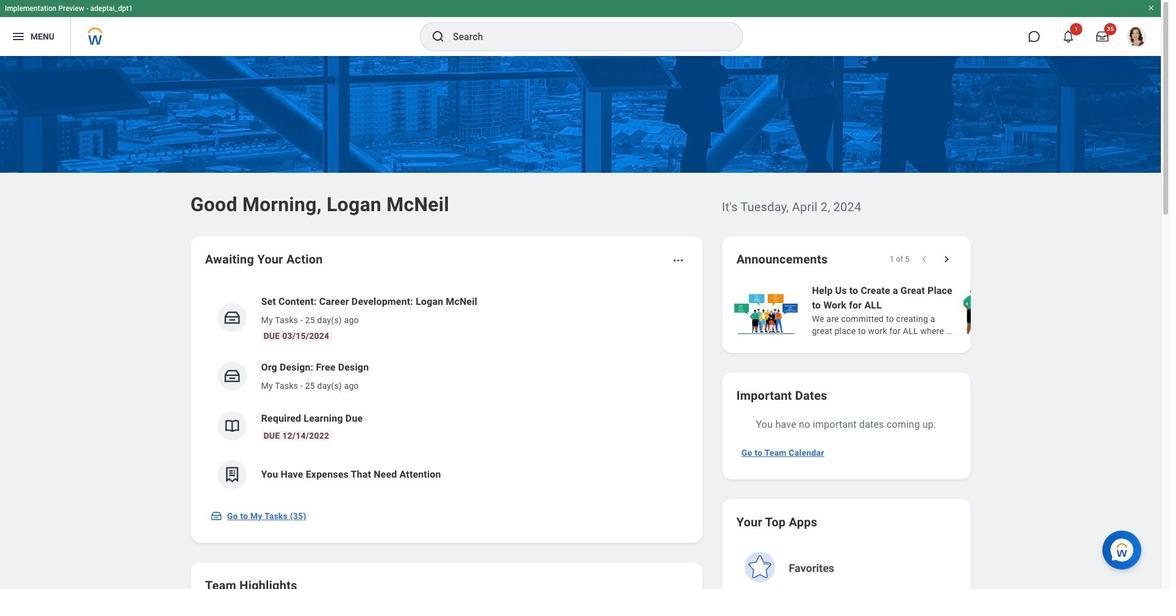Task type: locate. For each thing, give the bounding box(es) containing it.
banner
[[0, 0, 1161, 56]]

inbox image
[[223, 309, 241, 327], [223, 367, 241, 386]]

book open image
[[223, 417, 241, 436]]

1 inbox image from the top
[[223, 309, 241, 327]]

list
[[732, 283, 1170, 339], [205, 285, 688, 500]]

main content
[[0, 56, 1170, 590]]

2 inbox image from the top
[[223, 367, 241, 386]]

0 vertical spatial inbox image
[[223, 309, 241, 327]]

1 vertical spatial inbox image
[[223, 367, 241, 386]]

dashboard expenses image
[[223, 466, 241, 484]]

0 horizontal spatial list
[[205, 285, 688, 500]]

related actions image
[[672, 255, 684, 267]]

chevron left small image
[[918, 254, 930, 266]]

inbox image
[[210, 511, 222, 523]]

status
[[890, 255, 910, 264]]

close environment banner image
[[1148, 4, 1155, 12]]



Task type: describe. For each thing, give the bounding box(es) containing it.
inbox large image
[[1096, 30, 1109, 43]]

1 horizontal spatial list
[[732, 283, 1170, 339]]

justify image
[[11, 29, 26, 44]]

Search Workday  search field
[[453, 23, 717, 50]]

profile logan mcneil image
[[1127, 27, 1146, 49]]

chevron right small image
[[940, 254, 952, 266]]

search image
[[431, 29, 445, 44]]

notifications large image
[[1062, 30, 1074, 43]]



Task type: vqa. For each thing, say whether or not it's contained in the screenshot.
the leftmost List
yes



